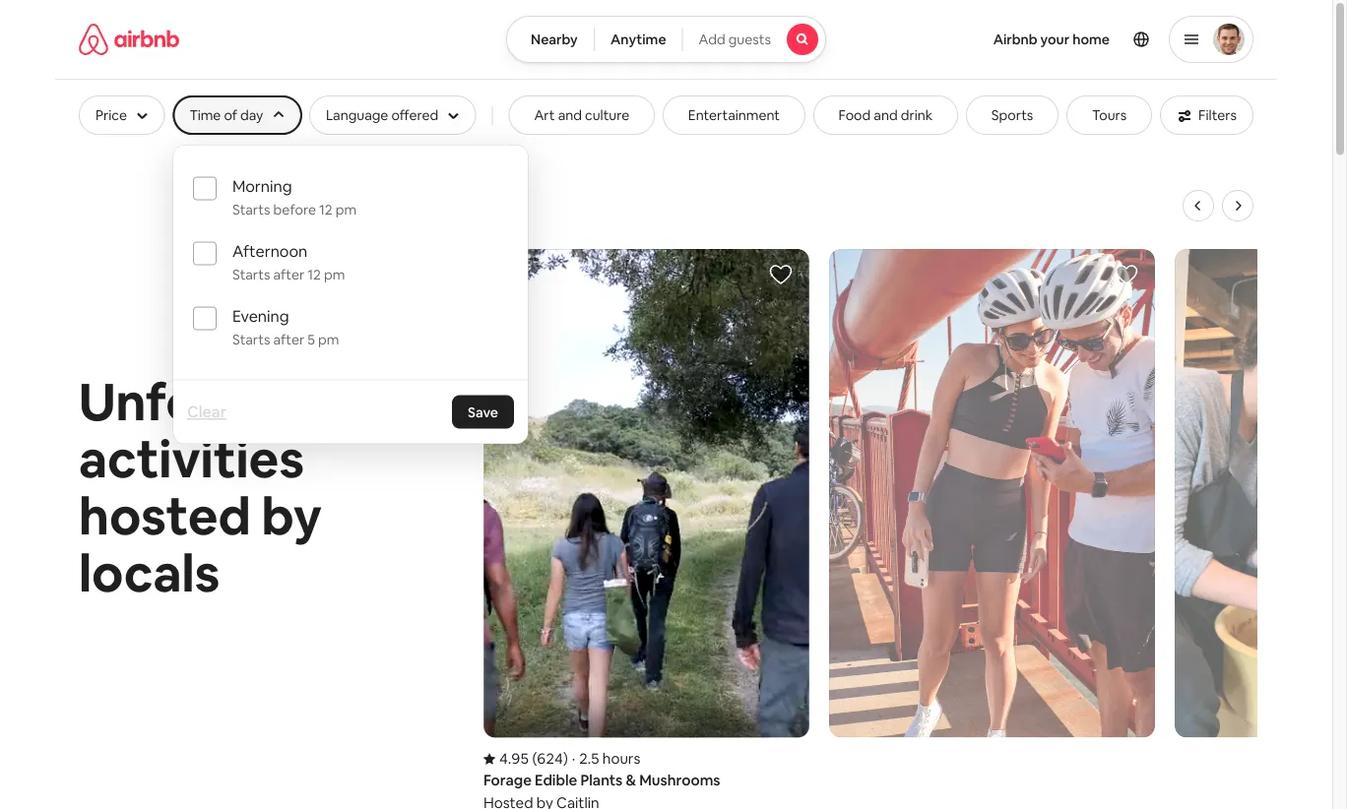 Task type: describe. For each thing, give the bounding box(es) containing it.
Sports button
[[967, 96, 1059, 135]]

guests
[[729, 31, 771, 48]]

forage
[[484, 771, 532, 791]]

morning starts before 12 pm
[[232, 176, 357, 218]]

clear
[[187, 402, 226, 422]]

unforgettable
[[79, 369, 429, 435]]

2 add to wishlist image from the left
[[1115, 263, 1139, 287]]

·
[[572, 750, 576, 769]]

add
[[699, 31, 726, 48]]

starts for morning
[[232, 201, 270, 218]]

activities
[[79, 426, 304, 493]]

none search field containing nearby
[[507, 16, 827, 63]]

pm for morning
[[336, 201, 357, 218]]

plants
[[581, 771, 623, 791]]

sports
[[992, 106, 1034, 124]]

pm for afternoon
[[324, 266, 345, 283]]

forage edible plants & mushrooms group
[[484, 249, 810, 810]]

group containing 4.95 (624)
[[480, 190, 1348, 810]]

afternoon starts after 12 pm
[[232, 241, 345, 283]]

anytime button
[[594, 16, 683, 63]]

· 2.5 hours
[[572, 750, 641, 769]]

forage edible plants & mushrooms
[[484, 771, 721, 791]]

art
[[534, 106, 555, 124]]

clear button
[[177, 393, 236, 432]]

hours
[[603, 750, 641, 769]]

pm for evening
[[318, 331, 339, 348]]

add guests button
[[682, 16, 827, 63]]

4.95
[[499, 750, 529, 769]]

and for art
[[558, 106, 582, 124]]

starts for evening
[[232, 331, 270, 348]]

save button
[[452, 396, 514, 429]]

Tours button
[[1067, 96, 1153, 135]]

nearby button
[[507, 16, 595, 63]]

before
[[273, 201, 316, 218]]

Art and culture button
[[509, 96, 655, 135]]

day
[[240, 106, 263, 124]]

culture
[[585, 106, 630, 124]]

2.5
[[580, 750, 600, 769]]

of
[[224, 106, 237, 124]]

1 add to wishlist image from the left
[[769, 263, 793, 287]]

(624)
[[532, 750, 568, 769]]

tours
[[1093, 106, 1128, 124]]

evening starts after 5 pm
[[232, 306, 339, 348]]



Task type: vqa. For each thing, say whether or not it's contained in the screenshot.
Hardwick, Vermont, United States
no



Task type: locate. For each thing, give the bounding box(es) containing it.
time
[[190, 106, 221, 124]]

pm
[[336, 201, 357, 218], [324, 266, 345, 283], [318, 331, 339, 348]]

add guests
[[699, 31, 771, 48]]

after left 5
[[273, 331, 305, 348]]

starts inside 'morning starts before 12 pm'
[[232, 201, 270, 218]]

0 horizontal spatial and
[[558, 106, 582, 124]]

2 vertical spatial starts
[[232, 331, 270, 348]]

by
[[262, 483, 322, 550]]

pm inside evening starts after 5 pm
[[318, 331, 339, 348]]

pm inside 'morning starts before 12 pm'
[[336, 201, 357, 218]]

add to wishlist image
[[769, 263, 793, 287], [1115, 263, 1139, 287]]

3 starts from the top
[[232, 331, 270, 348]]

after for evening
[[273, 331, 305, 348]]

0 vertical spatial starts
[[232, 201, 270, 218]]

1 vertical spatial starts
[[232, 266, 270, 283]]

starts down 'afternoon'
[[232, 266, 270, 283]]

pm right before
[[336, 201, 357, 218]]

starts
[[232, 201, 270, 218], [232, 266, 270, 283], [232, 331, 270, 348]]

2 vertical spatial pm
[[318, 331, 339, 348]]

and left drink
[[874, 106, 898, 124]]

&
[[626, 771, 636, 791]]

drink
[[901, 106, 933, 124]]

entertainment
[[689, 106, 780, 124]]

mushrooms
[[640, 771, 721, 791]]

after inside the afternoon starts after 12 pm
[[273, 266, 305, 283]]

1 after from the top
[[273, 266, 305, 283]]

0 vertical spatial after
[[273, 266, 305, 283]]

12 for morning
[[319, 201, 333, 218]]

2 after from the top
[[273, 331, 305, 348]]

profile element
[[850, 0, 1254, 79]]

after for afternoon
[[273, 266, 305, 283]]

12 inside 'morning starts before 12 pm'
[[319, 201, 333, 218]]

pm right 5
[[318, 331, 339, 348]]

0 horizontal spatial add to wishlist image
[[769, 263, 793, 287]]

afternoon
[[232, 241, 308, 262]]

after down 'afternoon'
[[273, 266, 305, 283]]

hosted
[[79, 483, 251, 550]]

pm up evening starts after 5 pm
[[324, 266, 345, 283]]

2 and from the left
[[874, 106, 898, 124]]

Entertainment button
[[663, 96, 806, 135]]

2 starts from the top
[[232, 266, 270, 283]]

time of day button
[[173, 96, 301, 135]]

locals
[[79, 540, 220, 607]]

and right art
[[558, 106, 582, 124]]

unforgettable activities hosted by locals
[[79, 369, 429, 607]]

Food and drink button
[[814, 96, 959, 135]]

morning
[[232, 176, 292, 197]]

1 vertical spatial after
[[273, 331, 305, 348]]

starts down morning in the left top of the page
[[232, 201, 270, 218]]

None search field
[[507, 16, 827, 63]]

starts inside evening starts after 5 pm
[[232, 331, 270, 348]]

anytime
[[611, 31, 667, 48]]

12 down 'afternoon'
[[308, 266, 321, 283]]

after
[[273, 266, 305, 283], [273, 331, 305, 348]]

0 vertical spatial 12
[[319, 201, 333, 218]]

food
[[839, 106, 871, 124]]

art and culture
[[534, 106, 630, 124]]

1 starts from the top
[[232, 201, 270, 218]]

12
[[319, 201, 333, 218], [308, 266, 321, 283]]

1 horizontal spatial and
[[874, 106, 898, 124]]

pm inside the afternoon starts after 12 pm
[[324, 266, 345, 283]]

0 vertical spatial pm
[[336, 201, 357, 218]]

1 vertical spatial 12
[[308, 266, 321, 283]]

after inside evening starts after 5 pm
[[273, 331, 305, 348]]

12 for afternoon
[[308, 266, 321, 283]]

save
[[468, 403, 499, 421]]

4.95 (624)
[[499, 750, 568, 769]]

starts down 'evening'
[[232, 331, 270, 348]]

and for food
[[874, 106, 898, 124]]

1 horizontal spatial add to wishlist image
[[1115, 263, 1139, 287]]

edible
[[535, 771, 578, 791]]

1 vertical spatial pm
[[324, 266, 345, 283]]

1 and from the left
[[558, 106, 582, 124]]

time of day
[[190, 106, 263, 124]]

starts inside the afternoon starts after 12 pm
[[232, 266, 270, 283]]

starts for afternoon
[[232, 266, 270, 283]]

and
[[558, 106, 582, 124], [874, 106, 898, 124]]

group
[[480, 190, 1348, 810]]

evening
[[232, 306, 289, 327]]

5
[[308, 331, 315, 348]]

food and drink
[[839, 106, 933, 124]]

12 right before
[[319, 201, 333, 218]]

12 inside the afternoon starts after 12 pm
[[308, 266, 321, 283]]

4.95 out of 5 average rating,  624 reviews image
[[484, 750, 568, 769]]

nearby
[[531, 31, 578, 48]]



